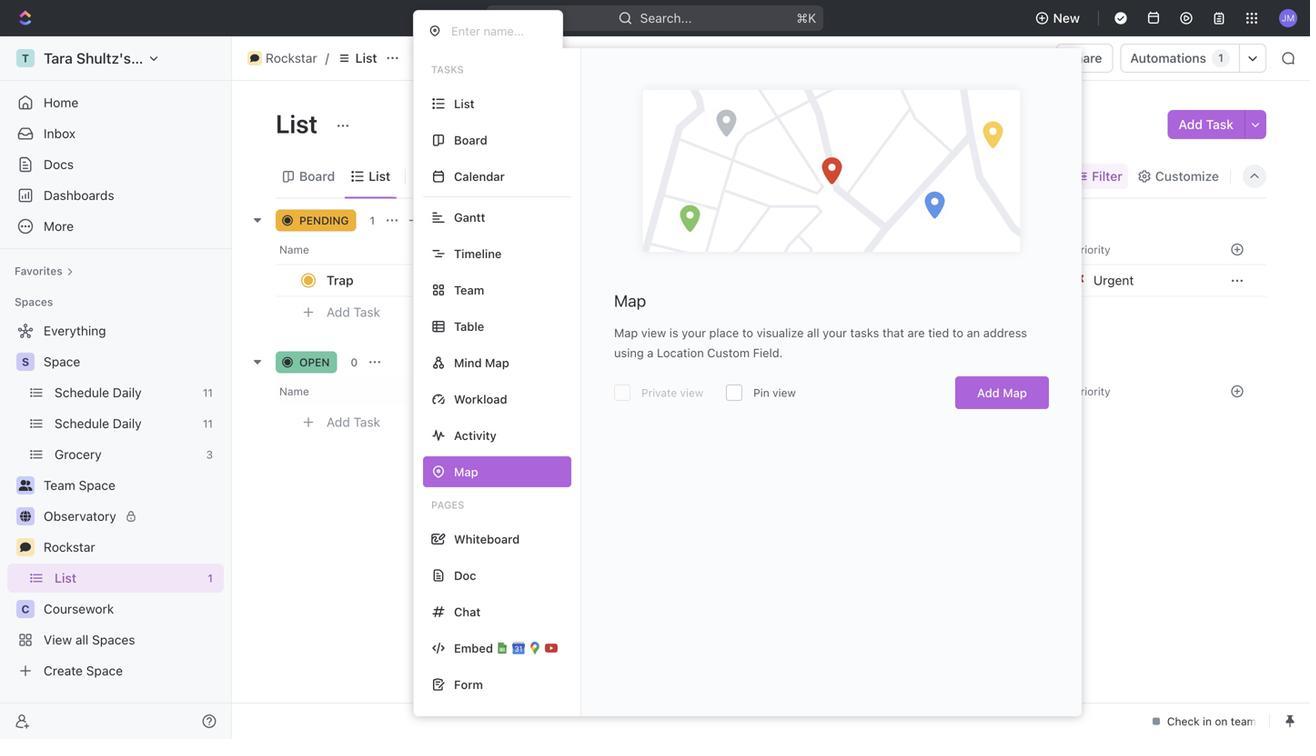 Task type: describe. For each thing, give the bounding box(es) containing it.
add map
[[977, 386, 1027, 400]]

add task for add task button over "customize"
[[1179, 117, 1234, 132]]

space, , element
[[16, 353, 35, 371]]

add task up timeline
[[425, 214, 473, 227]]

Enter name... field
[[449, 23, 548, 39]]

pin view
[[754, 387, 796, 399]]

view
[[437, 169, 466, 184]]

timeline
[[454, 247, 502, 261]]

1 to from the left
[[742, 326, 753, 340]]

add for add task button over "customize"
[[1179, 117, 1203, 132]]

0 vertical spatial list link
[[333, 47, 382, 69]]

list left view dropdown button
[[369, 169, 391, 184]]

embed
[[454, 642, 493, 656]]

map inside map view is your place to visualize all your tasks that are tied to an address using a location custom field.
[[614, 326, 638, 340]]

tied
[[928, 326, 949, 340]]

task up timeline
[[449, 214, 473, 227]]

task for add task button over "customize"
[[1206, 117, 1234, 132]]

pending
[[299, 214, 349, 227]]

view for private view
[[773, 387, 796, 399]]

add task button down trap
[[318, 302, 388, 323]]

pin
[[754, 387, 770, 399]]

s
[[22, 356, 29, 369]]

doc
[[454, 569, 476, 583]]

activity
[[454, 429, 497, 443]]

home link
[[7, 88, 224, 117]]

inbox link
[[7, 119, 224, 148]]

search button
[[995, 164, 1067, 189]]

rockstar inside 'tree'
[[44, 540, 95, 555]]

add task button down view dropdown button
[[403, 210, 480, 232]]

new button
[[1028, 4, 1091, 33]]

whiteboard
[[454, 533, 520, 546]]

list down tasks
[[454, 97, 475, 111]]

mind map
[[454, 356, 509, 370]]

1 vertical spatial board
[[299, 169, 335, 184]]

spaces
[[15, 296, 53, 308]]

space
[[44, 354, 80, 369]]

visualize
[[757, 326, 804, 340]]

list up board link
[[276, 109, 323, 139]]

add task button up "customize"
[[1168, 110, 1245, 139]]

2 your from the left
[[823, 326, 847, 340]]

search...
[[640, 10, 692, 25]]

view button
[[413, 155, 472, 198]]

space link
[[44, 348, 220, 377]]

favorites
[[15, 265, 63, 278]]

calendar
[[454, 170, 505, 183]]

using
[[614, 346, 644, 360]]

table
[[454, 320, 484, 333]]

2 to from the left
[[953, 326, 964, 340]]

an
[[967, 326, 980, 340]]

1 vertical spatial rockstar link
[[44, 533, 220, 562]]

automations
[[1130, 50, 1207, 66]]

add task for add task button below 0
[[327, 415, 380, 430]]



Task type: vqa. For each thing, say whether or not it's contained in the screenshot.
user group ICON in the the Team Space tree
no



Task type: locate. For each thing, give the bounding box(es) containing it.
that
[[883, 326, 904, 340]]

task up "customize"
[[1206, 117, 1234, 132]]

dashboards link
[[7, 181, 224, 210]]

open
[[299, 356, 330, 369]]

board
[[454, 133, 487, 147], [299, 169, 335, 184]]

to left an
[[953, 326, 964, 340]]

docs
[[44, 157, 74, 172]]

board up pending
[[299, 169, 335, 184]]

0 horizontal spatial rockstar
[[44, 540, 95, 555]]

docs link
[[7, 150, 224, 179]]

map
[[614, 291, 646, 311], [614, 326, 638, 340], [485, 356, 509, 370], [1003, 386, 1027, 400]]

add task up "customize"
[[1179, 117, 1234, 132]]

/
[[325, 50, 329, 66]]

comment image
[[250, 54, 259, 63]]

add task down trap
[[327, 305, 380, 320]]

comment image
[[20, 542, 31, 553]]

0 horizontal spatial view
[[641, 326, 666, 340]]

a
[[647, 346, 654, 360]]

trap link
[[322, 268, 768, 294]]

view
[[641, 326, 666, 340], [680, 387, 704, 399], [773, 387, 796, 399]]

search
[[1019, 169, 1061, 184]]

0
[[351, 356, 358, 369]]

add down an
[[977, 386, 1000, 400]]

1 right automations
[[1218, 52, 1224, 64]]

add task button down 0
[[318, 412, 388, 434]]

private view
[[641, 387, 704, 399]]

view right pin
[[773, 387, 796, 399]]

add task button
[[1168, 110, 1245, 139], [403, 210, 480, 232], [318, 302, 388, 323], [318, 412, 388, 434]]

1 right pending
[[370, 214, 375, 227]]

task down trap
[[354, 305, 380, 320]]

⌘k
[[796, 10, 816, 25]]

dashboards
[[44, 188, 114, 203]]

list link
[[333, 47, 382, 69], [365, 164, 391, 189]]

to right 'place'
[[742, 326, 753, 340]]

your
[[682, 326, 706, 340], [823, 326, 847, 340]]

tree
[[7, 317, 224, 686]]

workload
[[454, 393, 507, 406]]

2 horizontal spatial view
[[773, 387, 796, 399]]

board up calendar
[[454, 133, 487, 147]]

all
[[807, 326, 819, 340]]

form
[[454, 678, 483, 692]]

sidebar navigation
[[0, 36, 232, 740]]

rockstar
[[266, 50, 317, 66], [44, 540, 95, 555]]

your right all
[[823, 326, 847, 340]]

are
[[908, 326, 925, 340]]

1 horizontal spatial rockstar link
[[243, 47, 322, 69]]

home
[[44, 95, 78, 110]]

1 horizontal spatial to
[[953, 326, 964, 340]]

0 horizontal spatial your
[[682, 326, 706, 340]]

0 horizontal spatial 1
[[370, 214, 375, 227]]

1 horizontal spatial 1
[[1218, 52, 1224, 64]]

add down trap
[[327, 305, 350, 320]]

new
[[1053, 10, 1080, 25]]

address
[[983, 326, 1027, 340]]

view for map
[[641, 326, 666, 340]]

your right "is"
[[682, 326, 706, 340]]

mind
[[454, 356, 482, 370]]

rockstar link
[[243, 47, 322, 69], [44, 533, 220, 562]]

task
[[1206, 117, 1234, 132], [449, 214, 473, 227], [354, 305, 380, 320], [354, 415, 380, 430]]

add left gantt at left top
[[425, 214, 446, 227]]

share
[[1067, 50, 1102, 66]]

private
[[641, 387, 677, 399]]

rockstar right comment image
[[44, 540, 95, 555]]

add for add task button below 0
[[327, 415, 350, 430]]

view left "is"
[[641, 326, 666, 340]]

view button
[[413, 164, 472, 189]]

to
[[742, 326, 753, 340], [953, 326, 964, 340]]

0 vertical spatial 1
[[1218, 52, 1224, 64]]

favorites button
[[7, 260, 81, 282]]

1 vertical spatial rockstar
[[44, 540, 95, 555]]

1 horizontal spatial rockstar
[[266, 50, 317, 66]]

place
[[709, 326, 739, 340]]

add
[[1179, 117, 1203, 132], [425, 214, 446, 227], [327, 305, 350, 320], [977, 386, 1000, 400], [327, 415, 350, 430]]

customize button
[[1132, 164, 1225, 189]]

task down 0
[[354, 415, 380, 430]]

field.
[[753, 346, 783, 360]]

add down the open
[[327, 415, 350, 430]]

custom
[[707, 346, 750, 360]]

1 vertical spatial 1
[[370, 214, 375, 227]]

view inside map view is your place to visualize all your tasks that are tied to an address using a location custom field.
[[641, 326, 666, 340]]

1
[[1218, 52, 1224, 64], [370, 214, 375, 227]]

customize
[[1155, 169, 1219, 184]]

task for add task button under trap
[[354, 305, 380, 320]]

gantt
[[454, 211, 485, 224]]

0 vertical spatial rockstar link
[[243, 47, 322, 69]]

0 vertical spatial board
[[454, 133, 487, 147]]

map view is your place to visualize all your tasks that are tied to an address using a location custom field.
[[614, 326, 1027, 360]]

task for add task button below 0
[[354, 415, 380, 430]]

tasks
[[850, 326, 879, 340]]

list right /
[[355, 50, 377, 66]]

tree inside 'sidebar' navigation
[[7, 317, 224, 686]]

inbox
[[44, 126, 76, 141]]

1 horizontal spatial view
[[680, 387, 704, 399]]

chat
[[454, 606, 481, 619]]

trap
[[327, 273, 354, 288]]

tree containing space
[[7, 317, 224, 686]]

0 horizontal spatial board
[[299, 169, 335, 184]]

1 horizontal spatial board
[[454, 133, 487, 147]]

0 horizontal spatial to
[[742, 326, 753, 340]]

team
[[454, 283, 484, 297]]

0 horizontal spatial rockstar link
[[44, 533, 220, 562]]

list
[[355, 50, 377, 66], [454, 97, 475, 111], [276, 109, 323, 139], [369, 169, 391, 184]]

1 your from the left
[[682, 326, 706, 340]]

board link
[[296, 164, 335, 189]]

list link right board link
[[365, 164, 391, 189]]

add task
[[1179, 117, 1234, 132], [425, 214, 473, 227], [327, 305, 380, 320], [327, 415, 380, 430]]

add task for add task button under trap
[[327, 305, 380, 320]]

list link right /
[[333, 47, 382, 69]]

is
[[670, 326, 679, 340]]

add for add task button under trap
[[327, 305, 350, 320]]

share button
[[1057, 44, 1113, 73]]

add task down 0
[[327, 415, 380, 430]]

view right private
[[680, 387, 704, 399]]

tasks
[[431, 64, 464, 76]]

0 vertical spatial rockstar
[[266, 50, 317, 66]]

1 vertical spatial list link
[[365, 164, 391, 189]]

location
[[657, 346, 704, 360]]

1 horizontal spatial your
[[823, 326, 847, 340]]

pages
[[431, 500, 464, 511]]

add up "customize"
[[1179, 117, 1203, 132]]

rockstar left /
[[266, 50, 317, 66]]



